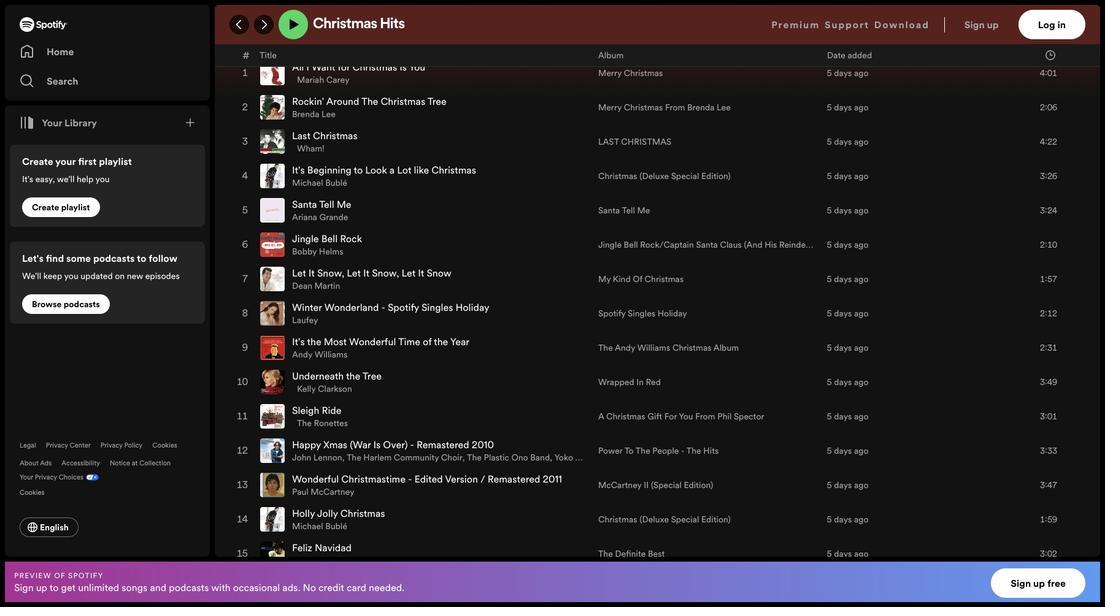 Task type: vqa. For each thing, say whether or not it's contained in the screenshot.


Task type: describe. For each thing, give the bounding box(es) containing it.
mccartney inside wonderful christmastime - edited version / remastered 2011 paul mccartney
[[311, 486, 355, 499]]

ariana grande link
[[292, 211, 348, 224]]

3:24
[[1041, 204, 1058, 217]]

privacy down ads
[[35, 473, 57, 483]]

you inside the 'all i want for christmas is you mariah carey'
[[409, 60, 426, 74]]

sleigh ride cell
[[260, 400, 589, 434]]

feliciano
[[313, 555, 347, 567]]

it's for it's the most wonderful time of the year
[[292, 335, 305, 349]]

1 horizontal spatial from
[[696, 411, 716, 423]]

sign for sign up free
[[1011, 577, 1032, 591]]

santa for santa tell me
[[599, 204, 620, 217]]

jingle bell rock bobby helms
[[292, 232, 362, 258]]

all i want for christmas is you mariah carey
[[292, 60, 426, 86]]

the definite best
[[599, 548, 665, 561]]

merry for rockin' around the christmas tree
[[599, 101, 622, 114]]

1 it from the left
[[309, 266, 315, 280]]

5 for a
[[827, 170, 832, 182]]

edition) for 2011
[[684, 480, 714, 492]]

days for time
[[835, 342, 853, 354]]

the right people
[[687, 445, 702, 457]]

edition) for christmas
[[702, 170, 731, 182]]

yoko
[[555, 452, 574, 464]]

winter wonderland - spotify singles holiday link
[[292, 301, 490, 314]]

5 days ago for version
[[827, 480, 869, 492]]

edited
[[415, 473, 443, 486]]

sleigh
[[292, 404, 320, 418]]

it's the most wonderful time of the year andy williams
[[292, 335, 470, 361]]

bublé inside it's beginning to look a lot like christmas michael bublé
[[326, 177, 347, 189]]

like
[[414, 163, 429, 177]]

12 days from the top
[[835, 445, 853, 457]]

- inside wonderful christmastime - edited version / remastered 2011 paul mccartney
[[408, 473, 412, 486]]

wrapped
[[599, 376, 635, 389]]

days for clarkson
[[835, 376, 853, 389]]

power
[[599, 445, 623, 457]]

go back image
[[235, 20, 244, 29]]

santa tell me ariana grande
[[292, 198, 352, 224]]

santa tell me
[[599, 204, 651, 217]]

(deluxe for it's beginning to look a lot like christmas
[[640, 170, 669, 182]]

5 days ago for tree
[[827, 101, 869, 114]]

follow
[[149, 252, 178, 265]]

search link
[[20, 69, 195, 93]]

merry christmas
[[599, 67, 663, 79]]

library
[[65, 116, 97, 130]]

michael inside holly jolly christmas michael bublé
[[292, 521, 323, 533]]

3 days from the top
[[835, 136, 853, 148]]

- inside cell
[[410, 438, 414, 452]]

the plastic ono band link
[[467, 452, 550, 464]]

0 vertical spatial cookies link
[[152, 441, 177, 451]]

premium
[[772, 18, 820, 31]]

up for sign up
[[988, 18, 999, 31]]

1 snow, from the left
[[317, 266, 345, 280]]

2:12
[[1041, 308, 1058, 320]]

up inside preview of spotify sign up to get unlimited songs and podcasts with occasional ads. no credit card needed.
[[36, 581, 47, 595]]

in
[[637, 376, 644, 389]]

days for grande
[[835, 204, 853, 217]]

mccartney ii (special edition)
[[599, 480, 714, 492]]

days for singles
[[835, 308, 853, 320]]

jingle
[[292, 232, 319, 246]]

get
[[61, 581, 76, 595]]

free
[[1048, 577, 1067, 591]]

it's the most wonderful time of the year cell
[[260, 332, 589, 365]]

lennon
[[314, 452, 342, 464]]

3:01
[[1041, 411, 1058, 423]]

11 5 from the top
[[827, 411, 832, 423]]

ii
[[644, 480, 649, 492]]

plastic
[[484, 452, 510, 464]]

notice at collection link
[[110, 459, 171, 469]]

rockin' around the christmas tree cell
[[260, 91, 589, 124]]

michael inside it's beginning to look a lot like christmas michael bublé
[[292, 177, 323, 189]]

12 5 from the top
[[827, 445, 832, 457]]

3 5 from the top
[[827, 136, 832, 148]]

5 for version
[[827, 480, 832, 492]]

5 for it
[[827, 273, 832, 286]]

create playlist button
[[22, 198, 100, 217]]

2 vertical spatial edition)
[[702, 514, 731, 526]]

the right to
[[636, 445, 651, 457]]

days for version
[[835, 480, 853, 492]]

to
[[625, 445, 634, 457]]

california consumer privacy act (ccpa) opt-out icon image
[[84, 473, 99, 485]]

me for santa tell me ariana grande
[[337, 198, 352, 211]]

we'll
[[22, 270, 41, 282]]

5 for tree
[[827, 101, 832, 114]]

paul mccartney link
[[292, 486, 355, 499]]

2 , from the left
[[463, 452, 465, 464]]

5 for singles
[[827, 308, 832, 320]]

special for it's beginning to look a lot like christmas
[[672, 170, 700, 182]]

3:33
[[1041, 445, 1058, 457]]

15 5 days ago from the top
[[827, 548, 869, 561]]

playlist inside create your first playlist it's easy, we'll help you
[[99, 155, 132, 168]]

days for helms
[[835, 239, 853, 251]]

my kind of christmas
[[599, 273, 684, 286]]

remastered for 2010
[[417, 438, 470, 452]]

privacy for privacy center
[[46, 441, 68, 451]]

3 it from the left
[[418, 266, 425, 280]]

1 horizontal spatial brenda
[[688, 101, 715, 114]]

last christmas cell
[[260, 125, 589, 158]]

around
[[327, 95, 359, 108]]

ago for singles
[[855, 308, 869, 320]]

your for your library
[[42, 116, 62, 130]]

3:26
[[1041, 170, 1058, 182]]

the up wrapped
[[599, 342, 613, 354]]

1 vertical spatial you
[[679, 411, 694, 423]]

3 , from the left
[[550, 452, 553, 464]]

harlem
[[364, 452, 392, 464]]

is inside happy xmas (war is over) - remastered 2010 cell
[[374, 438, 381, 452]]

#
[[243, 48, 250, 62]]

5 days ago for singles
[[827, 308, 869, 320]]

1:59
[[1041, 514, 1058, 526]]

a
[[390, 163, 395, 177]]

wonderful christmastime - edited version / remastered 2011 link
[[292, 473, 562, 486]]

2 let from the left
[[347, 266, 361, 280]]

sleigh ride the ronettes
[[292, 404, 348, 430]]

spotify inside winter wonderland - spotify singles holiday laufey
[[388, 301, 419, 314]]

5 days ago for clarkson
[[827, 376, 869, 389]]

create for playlist
[[32, 201, 59, 214]]

underneath the tree cell
[[260, 366, 589, 399]]

christmas (deluxe special edition) for it's beginning to look a lot like christmas
[[599, 170, 731, 182]]

ago for clarkson
[[855, 376, 869, 389]]

5 for clarkson
[[827, 376, 832, 389]]

wonderful christmastime - edited version / remastered 2011 paul mccartney
[[292, 473, 562, 499]]

browse podcasts link
[[22, 295, 110, 314]]

for
[[665, 411, 677, 423]]

underneath
[[292, 370, 344, 383]]

xmas
[[324, 438, 348, 452]]

support
[[825, 18, 870, 31]]

5 days ago for christmas
[[827, 67, 869, 79]]

you for some
[[64, 270, 78, 282]]

11 days from the top
[[835, 411, 853, 423]]

snow
[[427, 266, 452, 280]]

john lennon link
[[292, 452, 342, 464]]

the harlem community choir link
[[347, 452, 463, 464]]

you for first
[[95, 173, 110, 185]]

tell for santa tell me ariana grande
[[319, 198, 334, 211]]

# row
[[230, 44, 1086, 66]]

helms
[[319, 246, 344, 258]]

christmas right of
[[645, 273, 684, 286]]

2 horizontal spatial the
[[434, 335, 448, 349]]

5 days ago for a
[[827, 170, 869, 182]]

version
[[445, 473, 478, 486]]

ago for grande
[[855, 204, 869, 217]]

privacy center link
[[46, 441, 91, 451]]

3 let from the left
[[402, 266, 416, 280]]

15 ago from the top
[[855, 548, 869, 561]]

christmas (deluxe special edition) link for holly jolly christmas
[[599, 514, 731, 526]]

michael bublé link for jolly
[[292, 521, 347, 533]]

holiday inside winter wonderland - spotify singles holiday laufey
[[456, 301, 490, 314]]

11 5 days ago from the top
[[827, 411, 869, 423]]

tell for santa tell me
[[622, 204, 636, 217]]

5 days ago for grande
[[827, 204, 869, 217]]

brenda inside rockin' around the christmas tree brenda lee
[[292, 108, 320, 120]]

english button
[[20, 518, 79, 538]]

rockin' around the christmas tree link
[[292, 95, 447, 108]]

create playlist
[[32, 201, 90, 214]]

underneath the tree link
[[292, 370, 382, 383]]

browse podcasts
[[32, 298, 100, 311]]

notice
[[110, 459, 130, 469]]

we'll
[[57, 173, 75, 185]]

all i want for christmas is you cell
[[260, 56, 589, 90]]

accessibility
[[62, 459, 100, 469]]

phil
[[718, 411, 732, 423]]

band
[[531, 452, 550, 464]]

last christmas link
[[599, 136, 672, 148]]

0 horizontal spatial from
[[666, 101, 686, 114]]

wonderland
[[325, 301, 379, 314]]

days for tree
[[835, 101, 853, 114]]

ago for christmas
[[855, 67, 869, 79]]

days for a
[[835, 170, 853, 182]]

last
[[292, 129, 311, 142]]

1 horizontal spatial williams
[[638, 342, 671, 354]]

2 it from the left
[[364, 266, 370, 280]]

remastered for 2011
[[488, 473, 541, 486]]

christmas up christmas
[[624, 101, 663, 114]]

dean martin link
[[292, 280, 340, 292]]

your privacy choices
[[20, 473, 84, 483]]

1 horizontal spatial singles
[[628, 308, 656, 320]]

/
[[481, 473, 486, 486]]

1 horizontal spatial mccartney
[[599, 480, 642, 492]]

days for it
[[835, 273, 853, 286]]

it's inside create your first playlist it's easy, we'll help you
[[22, 173, 33, 185]]

days for bublé
[[835, 514, 853, 526]]

a
[[599, 411, 604, 423]]

wonderful inside wonderful christmastime - edited version / remastered 2011 paul mccartney
[[292, 473, 339, 486]]

kelly
[[297, 383, 316, 395]]

1 horizontal spatial lee
[[717, 101, 731, 114]]

spotify image
[[20, 17, 68, 32]]

santa for santa tell me ariana grande
[[292, 198, 317, 211]]

# column header
[[243, 44, 250, 66]]

the ronettes link
[[297, 418, 348, 430]]

album inside # row
[[599, 49, 624, 61]]

last christmas
[[599, 136, 672, 148]]

choir
[[441, 452, 463, 464]]

christmas inside it's beginning to look a lot like christmas michael bublé
[[432, 163, 476, 177]]

1 horizontal spatial andy
[[615, 342, 636, 354]]

bublé inside holly jolly christmas michael bublé
[[326, 521, 347, 533]]

0 horizontal spatial cookies link
[[20, 485, 54, 499]]

the left harlem
[[347, 452, 362, 464]]

sign for sign up
[[965, 18, 985, 31]]

people
[[653, 445, 679, 457]]

3:47
[[1041, 480, 1058, 492]]

podcasts inside the let's find some podcasts to follow we'll keep you updated on new episodes
[[93, 252, 135, 265]]

(special
[[651, 480, 682, 492]]



Task type: locate. For each thing, give the bounding box(es) containing it.
1 vertical spatial from
[[696, 411, 716, 423]]

12 ago from the top
[[855, 445, 869, 457]]

spotify singles holiday link
[[599, 308, 688, 320]]

christmas inside last christmas wham!
[[313, 129, 358, 142]]

up inside sign up free button
[[1034, 577, 1046, 591]]

privacy policy
[[101, 441, 143, 451]]

the inside rockin' around the christmas tree brenda lee
[[362, 95, 378, 108]]

me inside santa tell me ariana grande
[[337, 198, 352, 211]]

6 ago from the top
[[855, 239, 869, 251]]

from up christmas
[[666, 101, 686, 114]]

10 days from the top
[[835, 376, 853, 389]]

0 horizontal spatial tell
[[319, 198, 334, 211]]

10 5 from the top
[[827, 376, 832, 389]]

11 ago from the top
[[855, 411, 869, 423]]

sign inside button
[[1011, 577, 1032, 591]]

andy up wrapped in red
[[615, 342, 636, 354]]

williams
[[638, 342, 671, 354], [315, 349, 348, 361]]

, left yoko
[[550, 452, 553, 464]]

1 michael from the top
[[292, 177, 323, 189]]

14 ago from the top
[[855, 514, 869, 526]]

1 special from the top
[[672, 170, 700, 182]]

1 merry from the top
[[599, 67, 622, 79]]

wham! link
[[297, 142, 325, 155]]

bublé up navidad
[[326, 521, 347, 533]]

2 christmas (deluxe special edition) from the top
[[599, 514, 731, 526]]

5 for helms
[[827, 239, 832, 251]]

2 horizontal spatial up
[[1034, 577, 1046, 591]]

0 horizontal spatial sign
[[14, 581, 34, 595]]

sign up free button
[[992, 569, 1086, 599]]

christmas hits grid
[[216, 23, 1100, 608]]

michael bublé link for beginning
[[292, 177, 347, 189]]

winter wonderland - spotify singles holiday cell
[[260, 297, 589, 330]]

merry up last
[[599, 101, 622, 114]]

feliz navidad cell
[[260, 538, 589, 571]]

4 ago from the top
[[855, 170, 869, 182]]

podcasts
[[93, 252, 135, 265], [64, 298, 100, 311], [169, 581, 209, 595]]

4 days from the top
[[835, 170, 853, 182]]

bell
[[322, 232, 338, 246]]

wonderful down winter wonderland - spotify singles holiday laufey at left
[[349, 335, 396, 349]]

0 vertical spatial your
[[42, 116, 62, 130]]

special down christmas
[[672, 170, 700, 182]]

tell inside santa tell me ariana grande
[[319, 198, 334, 211]]

1 vertical spatial (deluxe
[[640, 514, 669, 526]]

10 ago from the top
[[855, 376, 869, 389]]

9 5 from the top
[[827, 342, 832, 354]]

to inside preview of spotify sign up to get unlimited songs and podcasts with occasional ads. no credit card needed.
[[50, 581, 59, 595]]

1 horizontal spatial hits
[[704, 445, 719, 457]]

0 vertical spatial wonderful
[[349, 335, 396, 349]]

find
[[46, 252, 64, 265]]

5 for bublé
[[827, 514, 832, 526]]

wonderful christmastime - edited version / remastered 2011 cell
[[260, 469, 589, 502]]

2 ago from the top
[[855, 101, 869, 114]]

christmas (deluxe special edition) down christmas
[[599, 170, 731, 182]]

singles down my kind of christmas link
[[628, 308, 656, 320]]

holly jolly christmas cell
[[260, 504, 589, 537]]

bublé up santa tell me ariana grande at the top of page
[[326, 177, 347, 189]]

christmas down all i want for christmas is you cell
[[381, 95, 426, 108]]

holiday up the andy williams christmas album link
[[658, 308, 688, 320]]

15 days from the top
[[835, 548, 853, 561]]

1 horizontal spatial santa tell me link
[[599, 204, 651, 217]]

hits inside grid
[[704, 445, 719, 457]]

4:01
[[1041, 67, 1058, 79]]

create for your
[[22, 155, 53, 168]]

1 vertical spatial to
[[137, 252, 146, 265]]

tree inside underneath the tree kelly clarkson
[[363, 370, 382, 383]]

my
[[599, 273, 611, 286]]

1 vertical spatial merry
[[599, 101, 622, 114]]

ago for helms
[[855, 239, 869, 251]]

songs
[[122, 581, 148, 595]]

up
[[988, 18, 999, 31], [1034, 577, 1046, 591], [36, 581, 47, 595]]

up inside "sign up" button
[[988, 18, 999, 31]]

2 (deluxe from the top
[[640, 514, 669, 526]]

cookies up collection
[[152, 441, 177, 451]]

over)
[[383, 438, 408, 452]]

1 days from the top
[[835, 67, 853, 79]]

the right around
[[362, 95, 378, 108]]

1 horizontal spatial holiday
[[658, 308, 688, 320]]

your inside your library button
[[42, 116, 62, 130]]

lot
[[397, 163, 412, 177]]

sleigh ride link
[[292, 404, 342, 418]]

1 5 from the top
[[827, 67, 832, 79]]

1 , from the left
[[342, 452, 345, 464]]

all i want for christmas is you link
[[292, 60, 426, 74]]

the definite best link
[[599, 548, 665, 561]]

spotify left songs
[[68, 571, 104, 581]]

andy up underneath
[[292, 349, 313, 361]]

5 ago from the top
[[855, 204, 869, 217]]

cookies link down 'your privacy choices'
[[20, 485, 54, 499]]

is up rockin' around the christmas tree cell
[[400, 60, 407, 74]]

christmas down brenda lee link
[[313, 129, 358, 142]]

lee inside rockin' around the christmas tree brenda lee
[[322, 108, 336, 120]]

2 merry from the top
[[599, 101, 622, 114]]

0 horizontal spatial spotify
[[68, 571, 104, 581]]

christmas right for
[[353, 60, 397, 74]]

1 vertical spatial playlist
[[61, 201, 90, 214]]

1 horizontal spatial cookies
[[152, 441, 177, 451]]

0 horizontal spatial up
[[36, 581, 47, 595]]

ride
[[322, 404, 342, 418]]

- right over)
[[410, 438, 414, 452]]

privacy for privacy policy
[[101, 441, 123, 451]]

2 michael bublé link from the top
[[292, 521, 347, 533]]

christmas right a
[[607, 411, 646, 423]]

1 vertical spatial christmas (deluxe special edition)
[[599, 514, 731, 526]]

13 5 from the top
[[827, 480, 832, 492]]

of
[[423, 335, 432, 349], [54, 571, 66, 581]]

christmas (deluxe special edition) for holly jolly christmas
[[599, 514, 731, 526]]

sign inside preview of spotify sign up to get unlimited songs and podcasts with occasional ads. no credit card needed.
[[14, 581, 34, 595]]

8 5 days ago from the top
[[827, 308, 869, 320]]

1 horizontal spatial sign
[[965, 18, 985, 31]]

sign up
[[965, 18, 999, 31]]

1 horizontal spatial your
[[42, 116, 62, 130]]

1 michael bublé link from the top
[[292, 177, 347, 189]]

days for christmas
[[835, 67, 853, 79]]

the andy williams christmas album link
[[599, 342, 739, 354]]

13 days from the top
[[835, 480, 853, 492]]

added
[[848, 49, 873, 61]]

all
[[292, 60, 304, 74]]

gift
[[648, 411, 663, 423]]

ads
[[40, 459, 52, 469]]

of
[[633, 273, 643, 286]]

the inside sleigh ride the ronettes
[[297, 418, 312, 430]]

5 for christmas
[[827, 67, 832, 79]]

with
[[211, 581, 231, 595]]

tell
[[319, 198, 334, 211], [622, 204, 636, 217]]

jingle bell rock cell
[[260, 228, 589, 262]]

christmas (deluxe special edition) link down christmas
[[599, 170, 731, 182]]

privacy policy link
[[101, 441, 143, 451]]

1 horizontal spatial it
[[364, 266, 370, 280]]

7 5 from the top
[[827, 273, 832, 286]]

santa inside santa tell me ariana grande
[[292, 198, 317, 211]]

(deluxe down mccartney ii (special edition)
[[640, 514, 669, 526]]

1 horizontal spatial you
[[679, 411, 694, 423]]

0 vertical spatial merry
[[599, 67, 622, 79]]

it down bobby helms link
[[309, 266, 315, 280]]

create inside button
[[32, 201, 59, 214]]

1 let from the left
[[292, 266, 306, 280]]

1 horizontal spatial let
[[347, 266, 361, 280]]

christmas up for
[[313, 17, 378, 32]]

happy xmas (war is over) - remastered 2010
[[292, 438, 494, 452]]

let down bobby
[[292, 266, 306, 280]]

1 horizontal spatial snow,
[[372, 266, 399, 280]]

13 ago from the top
[[855, 480, 869, 492]]

1 vertical spatial edition)
[[684, 480, 714, 492]]

0 vertical spatial bublé
[[326, 177, 347, 189]]

michael bublé link inside it's beginning to look a lot like christmas cell
[[292, 177, 347, 189]]

of inside preview of spotify sign up to get unlimited songs and podcasts with occasional ads. no credit card needed.
[[54, 571, 66, 581]]

is right (war
[[374, 438, 381, 452]]

3 ago from the top
[[855, 136, 869, 148]]

0 vertical spatial michael bublé link
[[292, 177, 347, 189]]

0 vertical spatial cookies
[[152, 441, 177, 451]]

5 for time
[[827, 342, 832, 354]]

up for sign up free
[[1034, 577, 1046, 591]]

podcasts inside preview of spotify sign up to get unlimited songs and podcasts with occasional ads. no credit card needed.
[[169, 581, 209, 595]]

new
[[127, 270, 143, 282]]

accessibility link
[[62, 459, 100, 469]]

ago for it
[[855, 273, 869, 286]]

5 days ago for bublé
[[827, 514, 869, 526]]

the left year
[[434, 335, 448, 349]]

privacy center
[[46, 441, 91, 451]]

0 vertical spatial album
[[599, 49, 624, 61]]

duration image
[[1046, 50, 1056, 60]]

1 vertical spatial hits
[[704, 445, 719, 457]]

0 vertical spatial you
[[409, 60, 426, 74]]

create your first playlist it's easy, we'll help you
[[22, 155, 132, 185]]

privacy up ads
[[46, 441, 68, 451]]

wonderful inside the it's the most wonderful time of the year andy williams
[[349, 335, 396, 349]]

mccartney up jolly at the left of page
[[311, 486, 355, 499]]

0 horizontal spatial is
[[374, 438, 381, 452]]

0 vertical spatial edition)
[[702, 170, 731, 182]]

- right people
[[682, 445, 685, 457]]

0 horizontal spatial santa tell me link
[[292, 198, 352, 211]]

a christmas gift for you from phil spector link
[[599, 411, 765, 423]]

christmas down # row
[[624, 67, 663, 79]]

to up new
[[137, 252, 146, 265]]

8 5 from the top
[[827, 308, 832, 320]]

- left "edited" in the left of the page
[[408, 473, 412, 486]]

you inside the let's find some podcasts to follow we'll keep you updated on new episodes
[[64, 270, 78, 282]]

up left 'log' at the right top
[[988, 18, 999, 31]]

0 vertical spatial remastered
[[417, 438, 470, 452]]

center
[[70, 441, 91, 451]]

0 horizontal spatial santa
[[292, 198, 317, 211]]

playlist inside button
[[61, 201, 90, 214]]

santa tell me cell
[[260, 194, 589, 227]]

michael bublé link up feliz navidad 'link'
[[292, 521, 347, 533]]

top bar and user menu element
[[215, 5, 1101, 44]]

0 horizontal spatial let
[[292, 266, 306, 280]]

tree
[[428, 95, 447, 108], [363, 370, 382, 383]]

14 5 days ago from the top
[[827, 514, 869, 526]]

ago for tree
[[855, 101, 869, 114]]

it's beginning to look a lot like christmas cell
[[260, 160, 589, 193]]

the left definite on the bottom right of page
[[599, 548, 613, 561]]

christmas inside rockin' around the christmas tree brenda lee
[[381, 95, 426, 108]]

laufey
[[292, 314, 318, 327]]

5 days ago for it
[[827, 273, 869, 286]]

sign inside button
[[965, 18, 985, 31]]

cookies down your privacy choices button
[[20, 489, 45, 498]]

create up easy, at the top of the page
[[22, 155, 53, 168]]

1 vertical spatial michael
[[292, 521, 323, 533]]

is inside the 'all i want for christmas is you mariah carey'
[[400, 60, 407, 74]]

christmas right the like
[[432, 163, 476, 177]]

3 5 days ago from the top
[[827, 136, 869, 148]]

michael up feliz
[[292, 521, 323, 533]]

1 horizontal spatial tree
[[428, 95, 447, 108]]

create down easy, at the top of the page
[[32, 201, 59, 214]]

1 vertical spatial special
[[672, 514, 700, 526]]

- inside winter wonderland - spotify singles holiday laufey
[[382, 301, 386, 314]]

let it snow, let it snow, let it snow cell
[[260, 263, 589, 296]]

12 5 days ago from the top
[[827, 445, 869, 457]]

2 horizontal spatial spotify
[[599, 308, 626, 320]]

it's inside the it's the most wonderful time of the year andy williams
[[292, 335, 305, 349]]

at
[[132, 459, 138, 469]]

8 ago from the top
[[855, 308, 869, 320]]

it's left easy, at the top of the page
[[22, 173, 33, 185]]

you right the help
[[95, 173, 110, 185]]

playlist right first
[[99, 155, 132, 168]]

1 vertical spatial podcasts
[[64, 298, 100, 311]]

1 horizontal spatial santa
[[599, 204, 620, 217]]

privacy up notice
[[101, 441, 123, 451]]

0 horizontal spatial mccartney
[[311, 486, 355, 499]]

1 horizontal spatial you
[[95, 173, 110, 185]]

5 for grande
[[827, 204, 832, 217]]

ago for time
[[855, 342, 869, 354]]

happy xmas (war is over) - remastered 2010 cell
[[260, 435, 589, 476]]

1 vertical spatial you
[[64, 270, 78, 282]]

to left 'look'
[[354, 163, 363, 177]]

snow, down helms at the top left
[[317, 266, 345, 280]]

8 days from the top
[[835, 308, 853, 320]]

christmas up the santa tell me
[[599, 170, 638, 182]]

happy
[[292, 438, 321, 452]]

spotify inside preview of spotify sign up to get unlimited songs and podcasts with occasional ads. no credit card needed.
[[68, 571, 104, 581]]

9 days from the top
[[835, 342, 853, 354]]

9 ago from the top
[[855, 342, 869, 354]]

2 horizontal spatial it
[[418, 266, 425, 280]]

your
[[55, 155, 76, 168]]

2 snow, from the left
[[372, 266, 399, 280]]

1 horizontal spatial of
[[423, 335, 432, 349]]

5 days ago for helms
[[827, 239, 869, 251]]

it's down "laufey" link
[[292, 335, 305, 349]]

0 horizontal spatial playlist
[[61, 201, 90, 214]]

1 vertical spatial wonderful
[[292, 473, 339, 486]]

premium button
[[772, 10, 820, 39]]

main element
[[5, 5, 210, 558]]

15 5 from the top
[[827, 548, 832, 561]]

you inside create your first playlist it's easy, we'll help you
[[95, 173, 110, 185]]

tree inside rockin' around the christmas tree brenda lee
[[428, 95, 447, 108]]

unlimited
[[78, 581, 119, 595]]

your down 'about'
[[20, 473, 33, 483]]

the for most
[[307, 335, 322, 349]]

2 5 days ago from the top
[[827, 101, 869, 114]]

of inside the it's the most wonderful time of the year andy williams
[[423, 335, 432, 349]]

christmas (deluxe special edition) link for it's beginning to look a lot like christmas
[[599, 170, 731, 182]]

andy inside the it's the most wonderful time of the year andy williams
[[292, 349, 313, 361]]

special for holly jolly christmas
[[672, 514, 700, 526]]

6 days from the top
[[835, 239, 853, 251]]

help
[[77, 173, 93, 185]]

(deluxe for holly jolly christmas
[[640, 514, 669, 526]]

podcasts up on
[[93, 252, 135, 265]]

0 horizontal spatial the
[[307, 335, 322, 349]]

0 vertical spatial tree
[[428, 95, 447, 108]]

4:01 cell
[[1001, 56, 1075, 90]]

1 bublé from the top
[[326, 177, 347, 189]]

0 vertical spatial you
[[95, 173, 110, 185]]

it's down wham! in the left of the page
[[292, 163, 305, 177]]

6 5 days ago from the top
[[827, 239, 869, 251]]

ago for a
[[855, 170, 869, 182]]

let's
[[22, 252, 44, 265]]

paul
[[292, 486, 309, 499]]

williams inside the it's the most wonderful time of the year andy williams
[[315, 349, 348, 361]]

podcasts right and
[[169, 581, 209, 595]]

it's
[[292, 163, 305, 177], [22, 173, 33, 185], [292, 335, 305, 349]]

let right "martin"
[[347, 266, 361, 280]]

legal link
[[20, 441, 36, 451]]

0 vertical spatial (deluxe
[[640, 170, 669, 182]]

last christmas link
[[292, 129, 358, 142]]

1 vertical spatial of
[[54, 571, 66, 581]]

date added
[[828, 49, 873, 61]]

1 horizontal spatial to
[[137, 252, 146, 265]]

tree down all i want for christmas is you cell
[[428, 95, 447, 108]]

2 vertical spatial podcasts
[[169, 581, 209, 595]]

1 christmas (deluxe special edition) link from the top
[[599, 170, 731, 182]]

3:49
[[1041, 376, 1058, 389]]

1 horizontal spatial ,
[[463, 452, 465, 464]]

ago for bublé
[[855, 514, 869, 526]]

last christmas wham!
[[292, 129, 358, 155]]

1 vertical spatial christmas (deluxe special edition) link
[[599, 514, 731, 526]]

, up the version
[[463, 452, 465, 464]]

1 vertical spatial cookies link
[[20, 485, 54, 499]]

1 christmas (deluxe special edition) from the top
[[599, 170, 731, 182]]

snow,
[[317, 266, 345, 280], [372, 266, 399, 280]]

best
[[648, 548, 665, 561]]

13 5 days ago from the top
[[827, 480, 869, 492]]

hits inside top bar and user menu element
[[380, 17, 405, 32]]

bobby helms link
[[292, 246, 344, 258]]

0 vertical spatial playlist
[[99, 155, 132, 168]]

0 vertical spatial of
[[423, 335, 432, 349]]

singles down let it snow, let it snow, let it snow cell
[[422, 301, 453, 314]]

christmas inside holly jolly christmas michael bublé
[[341, 507, 385, 521]]

support button
[[825, 10, 870, 39]]

hits up all i want for christmas is you link
[[380, 17, 405, 32]]

christmas inside top bar and user menu element
[[313, 17, 378, 32]]

carey
[[327, 74, 350, 86]]

holly jolly christmas michael bublé
[[292, 507, 385, 533]]

6 5 from the top
[[827, 239, 832, 251]]

the inside underneath the tree kelly clarkson
[[346, 370, 361, 383]]

to inside the let's find some podcasts to follow we'll keep you updated on new episodes
[[137, 252, 146, 265]]

2 horizontal spatial sign
[[1011, 577, 1032, 591]]

0 vertical spatial christmas (deluxe special edition)
[[599, 170, 731, 182]]

your left library
[[42, 116, 62, 130]]

1 vertical spatial bublé
[[326, 521, 347, 533]]

power to the people - the hits
[[599, 445, 719, 457]]

up left free
[[1034, 577, 1046, 591]]

your privacy choices button
[[20, 473, 84, 483]]

wham!
[[297, 142, 325, 155]]

0 horizontal spatial snow,
[[317, 266, 345, 280]]

2 christmas (deluxe special edition) link from the top
[[599, 514, 731, 526]]

0 vertical spatial podcasts
[[93, 252, 135, 265]]

date
[[828, 49, 846, 61]]

14 5 from the top
[[827, 514, 832, 526]]

duration element
[[1046, 50, 1056, 60]]

snow, up winter wonderland - spotify singles holiday link
[[372, 266, 399, 280]]

playlist down the help
[[61, 201, 90, 214]]

7 5 days ago from the top
[[827, 273, 869, 286]]

4 5 from the top
[[827, 170, 832, 182]]

5 days from the top
[[835, 204, 853, 217]]

christmas (deluxe special edition) link down (special
[[599, 514, 731, 526]]

to inside it's beginning to look a lot like christmas michael bublé
[[354, 163, 363, 177]]

2 michael from the top
[[292, 521, 323, 533]]

2 special from the top
[[672, 514, 700, 526]]

2:31
[[1041, 342, 1058, 354]]

4 5 days ago from the top
[[827, 170, 869, 182]]

spotify up time at the left bottom of the page
[[388, 301, 419, 314]]

it's inside it's beginning to look a lot like christmas michael bublé
[[292, 163, 305, 177]]

merry for all i want for christmas is you
[[599, 67, 622, 79]]

go forward image
[[259, 20, 269, 29]]

it's beginning to look a lot like christmas link
[[292, 163, 476, 177]]

0 horizontal spatial brenda
[[292, 108, 320, 120]]

0 horizontal spatial singles
[[422, 301, 453, 314]]

wonderful down john lennon link
[[292, 473, 339, 486]]

2 horizontal spatial ,
[[550, 452, 553, 464]]

christmas right jolly at the left of page
[[341, 507, 385, 521]]

to
[[354, 163, 363, 177], [137, 252, 146, 265], [50, 581, 59, 595]]

in
[[1058, 18, 1067, 31]]

i
[[307, 60, 309, 74]]

create inside create your first playlist it's easy, we'll help you
[[22, 155, 53, 168]]

michael bublé link up santa tell me ariana grande at the top of page
[[292, 177, 347, 189]]

bobby
[[292, 246, 317, 258]]

you right "for"
[[679, 411, 694, 423]]

7 ago from the top
[[855, 273, 869, 286]]

it's beginning to look a lot like christmas michael bublé
[[292, 163, 476, 189]]

hits down phil
[[704, 445, 719, 457]]

remastered inside wonderful christmastime - edited version / remastered 2011 paul mccartney
[[488, 473, 541, 486]]

2011
[[543, 473, 562, 486]]

me for santa tell me
[[638, 204, 651, 217]]

up left get in the bottom of the page
[[36, 581, 47, 595]]

it's for it's beginning to look a lot like christmas
[[292, 163, 305, 177]]

1 vertical spatial is
[[374, 438, 381, 452]]

1 (deluxe from the top
[[640, 170, 669, 182]]

christmas (deluxe special edition) down (special
[[599, 514, 731, 526]]

0 horizontal spatial holiday
[[456, 301, 490, 314]]

0 vertical spatial christmas (deluxe special edition) link
[[599, 170, 731, 182]]

ago for version
[[855, 480, 869, 492]]

0 vertical spatial from
[[666, 101, 686, 114]]

spotify down my
[[599, 308, 626, 320]]

0 horizontal spatial your
[[20, 473, 33, 483]]

ariana
[[292, 211, 317, 224]]

podcasts inside "link"
[[64, 298, 100, 311]]

last
[[599, 136, 619, 148]]

1 5 days ago from the top
[[827, 67, 869, 79]]

your for your privacy choices
[[20, 473, 33, 483]]

yoko o no
[[292, 452, 583, 476]]

the left plastic
[[467, 452, 482, 464]]

0 vertical spatial hits
[[380, 17, 405, 32]]

0 horizontal spatial you
[[64, 270, 78, 282]]

1 vertical spatial album
[[714, 342, 739, 354]]

the right underneath
[[346, 370, 361, 383]]

about ads
[[20, 459, 52, 469]]

wrapped in red
[[599, 376, 661, 389]]

5 5 from the top
[[827, 204, 832, 217]]

0 vertical spatial create
[[22, 155, 53, 168]]

- down let it snow, let it snow, let it snow dean martin
[[382, 301, 386, 314]]

0 horizontal spatial hits
[[380, 17, 405, 32]]

2 5 from the top
[[827, 101, 832, 114]]

it up wonderland
[[364, 266, 370, 280]]

most
[[324, 335, 347, 349]]

christmas down spotify singles holiday link
[[673, 342, 712, 354]]

2 horizontal spatial to
[[354, 163, 363, 177]]

tree down the it's the most wonderful time of the year andy williams
[[363, 370, 382, 383]]

browse
[[32, 298, 62, 311]]

0 horizontal spatial to
[[50, 581, 59, 595]]

williams up underneath the tree link
[[315, 349, 348, 361]]

1 horizontal spatial album
[[714, 342, 739, 354]]

first
[[78, 155, 97, 168]]

1 horizontal spatial remastered
[[488, 473, 541, 486]]

5 5 days ago from the top
[[827, 204, 869, 217]]

mccartney left ii on the right bottom of the page
[[599, 480, 642, 492]]

10 5 days ago from the top
[[827, 376, 869, 389]]

brenda
[[688, 101, 715, 114], [292, 108, 320, 120]]

5 days ago for time
[[827, 342, 869, 354]]

of right time at the left bottom of the page
[[423, 335, 432, 349]]

remastered inside cell
[[417, 438, 470, 452]]

let left snow at the left of the page
[[402, 266, 416, 280]]

christmas up definite on the bottom right of page
[[599, 514, 638, 526]]

0 horizontal spatial andy
[[292, 349, 313, 361]]

2 bublé from the top
[[326, 521, 347, 533]]

singles inside winter wonderland - spotify singles holiday laufey
[[422, 301, 453, 314]]

christmas inside the 'all i want for christmas is you mariah carey'
[[353, 60, 397, 74]]

1 vertical spatial remastered
[[488, 473, 541, 486]]

9 5 days ago from the top
[[827, 342, 869, 354]]

special down (special
[[672, 514, 700, 526]]

merry down # row
[[599, 67, 622, 79]]

, left (war
[[342, 452, 345, 464]]

you up rockin' around the christmas tree cell
[[409, 60, 426, 74]]

podcasts down updated
[[64, 298, 100, 311]]

1 ago from the top
[[855, 67, 869, 79]]

williams up red
[[638, 342, 671, 354]]

3:02 cell
[[1001, 538, 1075, 571]]

0 horizontal spatial it
[[309, 266, 315, 280]]

yoko o no link
[[292, 452, 583, 476]]

about ads link
[[20, 459, 52, 469]]

christmas (deluxe special edition) link
[[599, 170, 731, 182], [599, 514, 731, 526]]

christmas hits
[[313, 17, 405, 32]]

you right keep
[[64, 270, 78, 282]]

1 vertical spatial cookies
[[20, 489, 45, 498]]

the for tree
[[346, 370, 361, 383]]

playlist
[[99, 155, 132, 168], [61, 201, 90, 214]]

michael up santa tell me ariana grande at the top of page
[[292, 177, 323, 189]]

0 horizontal spatial cookies
[[20, 489, 45, 498]]

0 horizontal spatial lee
[[322, 108, 336, 120]]

2 horizontal spatial let
[[402, 266, 416, 280]]

7 days from the top
[[835, 273, 853, 286]]

1 horizontal spatial wonderful
[[349, 335, 396, 349]]

0 vertical spatial special
[[672, 170, 700, 182]]

14 days from the top
[[835, 514, 853, 526]]

spotify
[[388, 301, 419, 314], [599, 308, 626, 320], [68, 571, 104, 581]]

2 days from the top
[[835, 101, 853, 114]]



